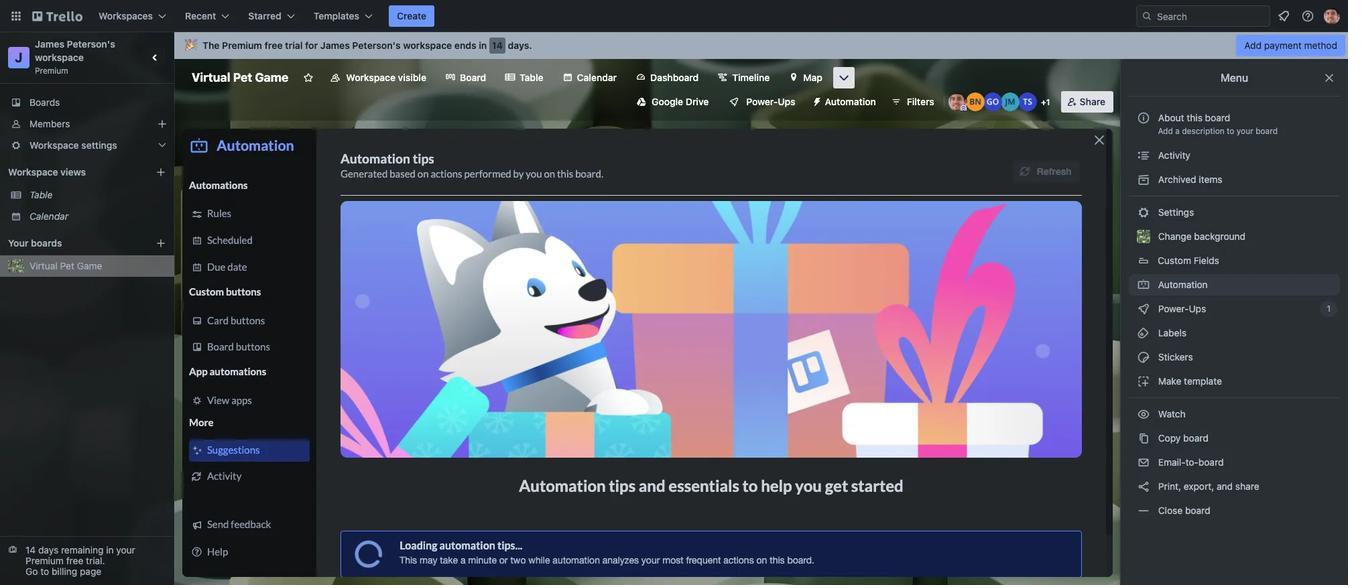 Task type: vqa. For each thing, say whether or not it's contained in the screenshot.
the right Power-
yes



Task type: locate. For each thing, give the bounding box(es) containing it.
1 horizontal spatial 1
[[1328, 304, 1331, 314]]

+
[[1042, 97, 1047, 107]]

0 horizontal spatial workspace
[[35, 52, 84, 63]]

in inside "14 days remaining in your premium free trial. go to billing page"
[[106, 545, 114, 556]]

free inside "14 days remaining in your premium free trial. go to billing page"
[[66, 555, 83, 567]]

gary orlando (garyorlando) image
[[984, 93, 1002, 111]]

print,
[[1159, 481, 1182, 492]]

sm image inside labels link
[[1138, 327, 1151, 340]]

james peterson's workspace link
[[35, 38, 118, 63]]

1 horizontal spatial automation
[[1156, 279, 1208, 290]]

1 vertical spatial power-ups
[[1156, 303, 1209, 315]]

james inside james peterson's workspace premium
[[35, 38, 64, 50]]

2 vertical spatial workspace
[[8, 166, 58, 178]]

members link
[[0, 113, 174, 135]]

sm image inside print, export, and share link
[[1138, 480, 1151, 494]]

peterson's inside banner
[[352, 40, 401, 51]]

table link
[[497, 67, 552, 89], [30, 188, 166, 202]]

sm image for settings
[[1138, 206, 1151, 219]]

in right "ends"
[[479, 40, 487, 51]]

sm image inside settings link
[[1138, 206, 1151, 219]]

0 vertical spatial power-
[[747, 96, 778, 107]]

google drive button
[[629, 91, 717, 113]]

game inside text box
[[255, 70, 289, 85]]

sm image for print, export, and share
[[1138, 480, 1151, 494]]

power-ups
[[747, 96, 796, 107], [1156, 303, 1209, 315]]

0 vertical spatial 1
[[1047, 97, 1051, 107]]

to inside about this board add a description to your board
[[1227, 126, 1235, 136]]

board down the export,
[[1186, 505, 1211, 516]]

🎉
[[185, 40, 197, 51]]

workspace down members
[[30, 140, 79, 151]]

0 vertical spatial calendar
[[577, 72, 617, 83]]

0 vertical spatial automation
[[825, 96, 876, 107]]

1 vertical spatial automation
[[1156, 279, 1208, 290]]

peterson's
[[67, 38, 115, 50], [352, 40, 401, 51]]

0 vertical spatial ups
[[778, 96, 796, 107]]

power-ups up labels
[[1156, 303, 1209, 315]]

james down back to home image
[[35, 38, 64, 50]]

add left a
[[1159, 126, 1174, 136]]

0 horizontal spatial calendar link
[[30, 210, 166, 223]]

0 horizontal spatial ups
[[778, 96, 796, 107]]

description
[[1183, 126, 1225, 136]]

automation down custom fields
[[1156, 279, 1208, 290]]

1 vertical spatial virtual
[[30, 260, 58, 272]]

workspace down 🎉 the premium free trial for james peterson's workspace ends in 14 days.
[[346, 72, 396, 83]]

workspaces
[[99, 10, 153, 21]]

1 vertical spatial calendar
[[30, 211, 68, 222]]

power- inside button
[[747, 96, 778, 107]]

add inside banner
[[1245, 40, 1262, 51]]

1 horizontal spatial pet
[[233, 70, 252, 85]]

peterson's down back to home image
[[67, 38, 115, 50]]

Board name text field
[[185, 67, 295, 89]]

0 vertical spatial in
[[479, 40, 487, 51]]

3 sm image from the top
[[1138, 456, 1151, 469]]

premium inside "14 days remaining in your premium free trial. go to billing page"
[[25, 555, 64, 567]]

1 vertical spatial free
[[66, 555, 83, 567]]

1 vertical spatial to
[[40, 566, 49, 577]]

sm image left print,
[[1138, 480, 1151, 494]]

to right go
[[40, 566, 49, 577]]

ends
[[455, 40, 477, 51]]

sm image inside watch link
[[1138, 408, 1151, 421]]

sm image for copy board
[[1138, 432, 1151, 445]]

export,
[[1184, 481, 1215, 492]]

0 vertical spatial your
[[1237, 126, 1254, 136]]

0 vertical spatial power-ups
[[747, 96, 796, 107]]

visible
[[398, 72, 427, 83]]

ben nelson (bennelson96) image
[[966, 93, 985, 111]]

0 horizontal spatial 14
[[25, 545, 36, 556]]

your
[[1237, 126, 1254, 136], [116, 545, 135, 556]]

table link down views
[[30, 188, 166, 202]]

0 horizontal spatial power-
[[747, 96, 778, 107]]

1 vertical spatial 1
[[1328, 304, 1331, 314]]

fields
[[1194, 255, 1220, 266]]

1 vertical spatial workspace
[[35, 52, 84, 63]]

watch link
[[1129, 404, 1341, 425]]

sm image left labels
[[1138, 327, 1151, 340]]

0 vertical spatial virtual
[[192, 70, 230, 85]]

workspace
[[403, 40, 452, 51], [35, 52, 84, 63]]

1 horizontal spatial 14
[[492, 40, 503, 51]]

to
[[1227, 126, 1235, 136], [40, 566, 49, 577]]

power- down timeline
[[747, 96, 778, 107]]

Search field
[[1153, 6, 1270, 26]]

drive
[[686, 96, 709, 107]]

sm image for archived items
[[1138, 173, 1151, 186]]

menu
[[1221, 72, 1249, 84]]

power-ups button
[[720, 91, 804, 113]]

ups
[[778, 96, 796, 107], [1190, 303, 1207, 315]]

automation
[[825, 96, 876, 107], [1156, 279, 1208, 290]]

sm image inside close board link
[[1138, 504, 1151, 518]]

1 vertical spatial 14
[[25, 545, 36, 556]]

0 horizontal spatial your
[[116, 545, 135, 556]]

sm image
[[807, 91, 825, 110], [1138, 149, 1151, 162], [1138, 206, 1151, 219], [1138, 278, 1151, 292], [1138, 302, 1151, 316], [1138, 351, 1151, 364], [1138, 375, 1151, 388], [1138, 408, 1151, 421], [1138, 432, 1151, 445]]

1 horizontal spatial ups
[[1190, 303, 1207, 315]]

game left "star or unstar board" image
[[255, 70, 289, 85]]

14 inside banner
[[492, 40, 503, 51]]

table link down days.
[[497, 67, 552, 89]]

table down workspace views
[[30, 189, 53, 201]]

sm image inside stickers link
[[1138, 351, 1151, 364]]

in right trial. in the left of the page
[[106, 545, 114, 556]]

views
[[60, 166, 86, 178]]

workspace down create button
[[403, 40, 452, 51]]

calendar
[[577, 72, 617, 83], [30, 211, 68, 222]]

0 vertical spatial game
[[255, 70, 289, 85]]

0 horizontal spatial james
[[35, 38, 64, 50]]

add left payment at the right of page
[[1245, 40, 1262, 51]]

0 horizontal spatial game
[[77, 260, 102, 272]]

virtual pet game down your boards with 1 items element
[[30, 260, 102, 272]]

1 vertical spatial virtual pet game
[[30, 260, 102, 272]]

1 horizontal spatial in
[[479, 40, 487, 51]]

0 vertical spatial free
[[265, 40, 283, 51]]

peterson's up the workspace visible button
[[352, 40, 401, 51]]

sm image
[[1138, 173, 1151, 186], [1138, 327, 1151, 340], [1138, 456, 1151, 469], [1138, 480, 1151, 494], [1138, 504, 1151, 518]]

virtual pet game inside virtual pet game 'link'
[[30, 260, 102, 272]]

1 horizontal spatial game
[[255, 70, 289, 85]]

power-ups down timeline
[[747, 96, 796, 107]]

1 sm image from the top
[[1138, 173, 1151, 186]]

0 vertical spatial 14
[[492, 40, 503, 51]]

sm image for close board
[[1138, 504, 1151, 518]]

1 horizontal spatial table
[[520, 72, 544, 83]]

filters
[[907, 96, 935, 107]]

0 vertical spatial virtual pet game
[[192, 70, 289, 85]]

4 sm image from the top
[[1138, 480, 1151, 494]]

1 vertical spatial add
[[1159, 126, 1174, 136]]

google
[[652, 96, 684, 107]]

0 horizontal spatial automation
[[825, 96, 876, 107]]

0 horizontal spatial virtual
[[30, 260, 58, 272]]

0 vertical spatial calendar link
[[554, 67, 625, 89]]

premium inside banner
[[222, 40, 262, 51]]

about
[[1159, 112, 1185, 123]]

workspace left views
[[8, 166, 58, 178]]

0 vertical spatial workspace
[[346, 72, 396, 83]]

virtual down boards
[[30, 260, 58, 272]]

game
[[255, 70, 289, 85], [77, 260, 102, 272]]

back to home image
[[32, 5, 82, 27]]

workspace for workspace visible
[[346, 72, 396, 83]]

1 vertical spatial premium
[[35, 66, 68, 76]]

5 sm image from the top
[[1138, 504, 1151, 518]]

j link
[[8, 47, 30, 68]]

sm image inside automation link
[[1138, 278, 1151, 292]]

automation button
[[807, 91, 884, 113]]

dashboard link
[[628, 67, 707, 89]]

sm image inside make template link
[[1138, 375, 1151, 388]]

1 horizontal spatial calendar
[[577, 72, 617, 83]]

add board image
[[156, 238, 166, 249]]

1 vertical spatial workspace
[[30, 140, 79, 151]]

1 horizontal spatial to
[[1227, 126, 1235, 136]]

1 vertical spatial in
[[106, 545, 114, 556]]

in inside banner
[[479, 40, 487, 51]]

in
[[479, 40, 487, 51], [106, 545, 114, 556]]

0 horizontal spatial in
[[106, 545, 114, 556]]

add inside about this board add a description to your board
[[1159, 126, 1174, 136]]

workspace visible button
[[322, 67, 435, 89]]

2 sm image from the top
[[1138, 327, 1151, 340]]

1 horizontal spatial virtual pet game
[[192, 70, 289, 85]]

0 vertical spatial premium
[[222, 40, 262, 51]]

0 notifications image
[[1276, 8, 1292, 24]]

your up the activity link
[[1237, 126, 1254, 136]]

board up print, export, and share at right
[[1199, 457, 1224, 468]]

0 horizontal spatial free
[[66, 555, 83, 567]]

0 horizontal spatial peterson's
[[67, 38, 115, 50]]

0 vertical spatial workspace
[[403, 40, 452, 51]]

banner containing 🎉
[[174, 32, 1349, 59]]

table down days.
[[520, 72, 544, 83]]

jeremy miller (jeremymiller198) image
[[1001, 93, 1020, 111]]

workspace views
[[8, 166, 86, 178]]

1 vertical spatial power-
[[1159, 303, 1190, 315]]

your right trial. in the left of the page
[[116, 545, 135, 556]]

virtual pet game down the the
[[192, 70, 289, 85]]

automation down customize views icon
[[825, 96, 876, 107]]

1 horizontal spatial james
[[320, 40, 350, 51]]

1 vertical spatial table link
[[30, 188, 166, 202]]

1 horizontal spatial peterson's
[[352, 40, 401, 51]]

1 vertical spatial table
[[30, 189, 53, 201]]

ups down automation link
[[1190, 303, 1207, 315]]

virtual down the the
[[192, 70, 230, 85]]

workspace right j
[[35, 52, 84, 63]]

virtual
[[192, 70, 230, 85], [30, 260, 58, 272]]

0 horizontal spatial power-ups
[[747, 96, 796, 107]]

map
[[804, 72, 823, 83]]

0 horizontal spatial add
[[1159, 126, 1174, 136]]

1 vertical spatial game
[[77, 260, 102, 272]]

sm image inside the activity link
[[1138, 149, 1151, 162]]

ups inside power-ups button
[[778, 96, 796, 107]]

1 horizontal spatial your
[[1237, 126, 1254, 136]]

email-to-board link
[[1129, 452, 1341, 474]]

primary element
[[0, 0, 1349, 32]]

1 horizontal spatial free
[[265, 40, 283, 51]]

search image
[[1142, 11, 1153, 21]]

make
[[1159, 376, 1182, 387]]

free
[[265, 40, 283, 51], [66, 555, 83, 567]]

+ 1
[[1042, 97, 1051, 107]]

banner
[[174, 32, 1349, 59]]

1 vertical spatial pet
[[60, 260, 74, 272]]

1 horizontal spatial table link
[[497, 67, 552, 89]]

game down your boards with 1 items element
[[77, 260, 102, 272]]

0 horizontal spatial 1
[[1047, 97, 1051, 107]]

add payment method
[[1245, 40, 1338, 51]]

14 left days
[[25, 545, 36, 556]]

14 left days.
[[492, 40, 503, 51]]

0 vertical spatial add
[[1245, 40, 1262, 51]]

share
[[1080, 96, 1106, 107]]

copy board
[[1156, 433, 1209, 444]]

sm image left close
[[1138, 504, 1151, 518]]

0 horizontal spatial pet
[[60, 260, 74, 272]]

workspace inside popup button
[[30, 140, 79, 151]]

sm image inside email-to-board link
[[1138, 456, 1151, 469]]

remaining
[[61, 545, 104, 556]]

james peterson (jamespeterson93) image
[[1325, 8, 1341, 24]]

0 horizontal spatial calendar
[[30, 211, 68, 222]]

sm image left archived
[[1138, 173, 1151, 186]]

1 horizontal spatial add
[[1245, 40, 1262, 51]]

premium
[[222, 40, 262, 51], [35, 66, 68, 76], [25, 555, 64, 567]]

workspace for workspace views
[[8, 166, 58, 178]]

ups down map link
[[778, 96, 796, 107]]

archived items link
[[1129, 169, 1341, 190]]

1
[[1047, 97, 1051, 107], [1328, 304, 1331, 314]]

workspace settings
[[30, 140, 117, 151]]

14 inside "14 days remaining in your premium free trial. go to billing page"
[[25, 545, 36, 556]]

james
[[35, 38, 64, 50], [320, 40, 350, 51]]

this member is an admin of this board. image
[[961, 105, 967, 111]]

sm image inside the archived items link
[[1138, 173, 1151, 186]]

dashboard
[[651, 72, 699, 83]]

table
[[520, 72, 544, 83], [30, 189, 53, 201]]

stickers
[[1156, 351, 1194, 363]]

settings
[[1156, 207, 1195, 218]]

for
[[305, 40, 318, 51]]

close
[[1159, 505, 1183, 516]]

james right for
[[320, 40, 350, 51]]

0 vertical spatial pet
[[233, 70, 252, 85]]

change background
[[1156, 231, 1246, 242]]

sm image left email-
[[1138, 456, 1151, 469]]

power- up labels
[[1159, 303, 1190, 315]]

1 horizontal spatial virtual
[[192, 70, 230, 85]]

0 horizontal spatial to
[[40, 566, 49, 577]]

create button
[[389, 5, 435, 27]]

workspace inside button
[[346, 72, 396, 83]]

board up description
[[1206, 112, 1231, 123]]

sm image inside copy board link
[[1138, 432, 1151, 445]]

map link
[[781, 67, 831, 89]]

sm image for activity
[[1138, 149, 1151, 162]]

board up to-
[[1184, 433, 1209, 444]]

0 vertical spatial to
[[1227, 126, 1235, 136]]

0 horizontal spatial virtual pet game
[[30, 260, 102, 272]]

1 horizontal spatial calendar link
[[554, 67, 625, 89]]

pet
[[233, 70, 252, 85], [60, 260, 74, 272]]

create
[[397, 10, 427, 21]]

your inside about this board add a description to your board
[[1237, 126, 1254, 136]]

2 vertical spatial premium
[[25, 555, 64, 567]]

open information menu image
[[1302, 9, 1315, 23]]

1 horizontal spatial workspace
[[403, 40, 452, 51]]

0 vertical spatial table
[[520, 72, 544, 83]]

to up the activity link
[[1227, 126, 1235, 136]]

0 horizontal spatial table
[[30, 189, 53, 201]]

1 vertical spatial your
[[116, 545, 135, 556]]



Task type: describe. For each thing, give the bounding box(es) containing it.
1 vertical spatial calendar link
[[30, 210, 166, 223]]

star or unstar board image
[[303, 72, 314, 83]]

print, export, and share
[[1156, 481, 1260, 492]]

copy board link
[[1129, 428, 1341, 449]]

template
[[1185, 376, 1223, 387]]

settings link
[[1129, 202, 1341, 223]]

templates button
[[306, 5, 381, 27]]

0 horizontal spatial table link
[[30, 188, 166, 202]]

board up the activity link
[[1256, 126, 1278, 136]]

sm image for automation
[[1138, 278, 1151, 292]]

workspace visible
[[346, 72, 427, 83]]

billing
[[52, 566, 77, 577]]

stickers link
[[1129, 347, 1341, 368]]

workspace navigation collapse icon image
[[146, 48, 165, 67]]

trial.
[[86, 555, 105, 567]]

sm image for email-to-board
[[1138, 456, 1151, 469]]

1 horizontal spatial power-
[[1159, 303, 1190, 315]]

power-ups inside button
[[747, 96, 796, 107]]

the
[[203, 40, 220, 51]]

game inside 'link'
[[77, 260, 102, 272]]

labels
[[1156, 327, 1187, 339]]

sm image for watch
[[1138, 408, 1151, 421]]

14 days remaining in your premium free trial. go to billing page
[[25, 545, 135, 577]]

free inside banner
[[265, 40, 283, 51]]

copy
[[1159, 433, 1181, 444]]

background
[[1195, 231, 1246, 242]]

sm image for stickers
[[1138, 351, 1151, 364]]

workspace inside banner
[[403, 40, 452, 51]]

archived items
[[1156, 174, 1223, 185]]

a
[[1176, 126, 1180, 136]]

premium inside james peterson's workspace premium
[[35, 66, 68, 76]]

timeline link
[[710, 67, 778, 89]]

sm image for make template
[[1138, 375, 1151, 388]]

trial
[[285, 40, 303, 51]]

confetti image
[[185, 40, 197, 51]]

starred
[[248, 10, 281, 21]]

tara schultz (taraschultz7) image
[[1019, 93, 1037, 111]]

automation link
[[1129, 274, 1341, 296]]

workspace for workspace settings
[[30, 140, 79, 151]]

workspace inside james peterson's workspace premium
[[35, 52, 84, 63]]

filters button
[[887, 91, 939, 113]]

email-to-board
[[1156, 457, 1224, 468]]

method
[[1305, 40, 1338, 51]]

james inside banner
[[320, 40, 350, 51]]

days.
[[508, 40, 532, 51]]

pet inside text box
[[233, 70, 252, 85]]

archived
[[1159, 174, 1197, 185]]

timeline
[[733, 72, 770, 83]]

labels link
[[1129, 323, 1341, 344]]

pet inside 'link'
[[60, 260, 74, 272]]

recent
[[185, 10, 216, 21]]

members
[[30, 118, 70, 129]]

create a view image
[[156, 167, 166, 178]]

sm image for labels
[[1138, 327, 1151, 340]]

j
[[15, 50, 23, 65]]

google drive icon image
[[637, 97, 647, 107]]

close board
[[1156, 505, 1211, 516]]

days
[[38, 545, 58, 556]]

change
[[1159, 231, 1192, 242]]

settings
[[81, 140, 117, 151]]

templates
[[314, 10, 360, 21]]

boards
[[31, 237, 62, 249]]

page
[[80, 566, 101, 577]]

workspace settings button
[[0, 135, 174, 156]]

watch
[[1156, 408, 1189, 420]]

your boards with 1 items element
[[8, 235, 135, 252]]

about this board add a description to your board
[[1159, 112, 1278, 136]]

go
[[25, 566, 38, 577]]

board
[[460, 72, 486, 83]]

virtual inside virtual pet game text box
[[192, 70, 230, 85]]

1 vertical spatial ups
[[1190, 303, 1207, 315]]

recent button
[[177, 5, 238, 27]]

sm image inside "automation" button
[[807, 91, 825, 110]]

payment
[[1265, 40, 1302, 51]]

custom
[[1158, 255, 1192, 266]]

custom fields button
[[1129, 250, 1341, 272]]

email-
[[1159, 457, 1186, 468]]

go to billing page link
[[25, 566, 101, 577]]

boards
[[30, 97, 60, 108]]

james peterson (jamespeterson93) image
[[949, 93, 968, 111]]

workspaces button
[[91, 5, 174, 27]]

make template link
[[1129, 371, 1341, 392]]

google drive
[[652, 96, 709, 107]]

to inside "14 days remaining in your premium free trial. go to billing page"
[[40, 566, 49, 577]]

0 vertical spatial table link
[[497, 67, 552, 89]]

add payment method link
[[1237, 35, 1346, 56]]

your
[[8, 237, 29, 249]]

this
[[1187, 112, 1203, 123]]

to-
[[1186, 457, 1199, 468]]

your inside "14 days remaining in your premium free trial. go to billing page"
[[116, 545, 135, 556]]

make template
[[1156, 376, 1223, 387]]

share
[[1236, 481, 1260, 492]]

activity
[[1156, 150, 1191, 161]]

starred button
[[240, 5, 303, 27]]

virtual pet game link
[[30, 260, 166, 273]]

peterson's inside james peterson's workspace premium
[[67, 38, 115, 50]]

virtual inside virtual pet game 'link'
[[30, 260, 58, 272]]

custom fields
[[1158, 255, 1220, 266]]

sm image for power-ups
[[1138, 302, 1151, 316]]

your boards
[[8, 237, 62, 249]]

board link
[[437, 67, 494, 89]]

virtual pet game inside virtual pet game text box
[[192, 70, 289, 85]]

share button
[[1062, 91, 1114, 113]]

automation inside button
[[825, 96, 876, 107]]

items
[[1199, 174, 1223, 185]]

activity link
[[1129, 145, 1341, 166]]

1 horizontal spatial power-ups
[[1156, 303, 1209, 315]]

boards link
[[0, 92, 174, 113]]

customize views image
[[838, 71, 851, 85]]



